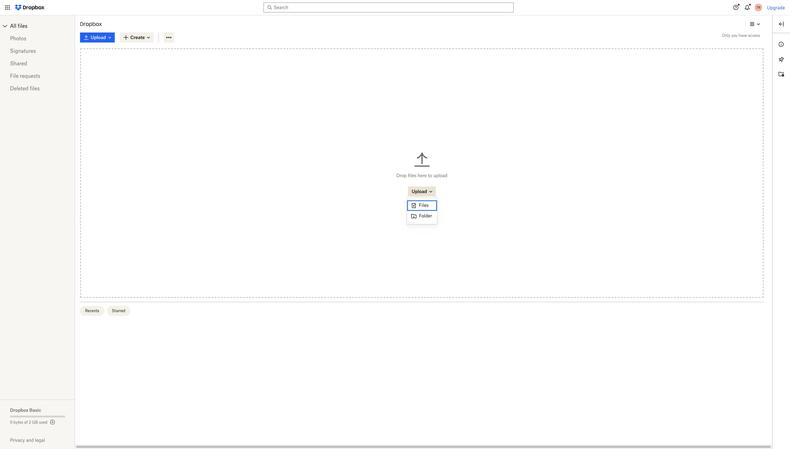 Task type: describe. For each thing, give the bounding box(es) containing it.
recents button
[[80, 306, 104, 316]]

drop
[[397, 173, 407, 178]]

gb
[[32, 421, 38, 425]]

all files link
[[10, 21, 75, 31]]

shared link
[[10, 57, 65, 70]]

basic
[[29, 408, 41, 413]]

upgrade
[[768, 5, 786, 10]]

signatures link
[[10, 45, 65, 57]]

drop files here to upload
[[397, 173, 448, 178]]

access
[[749, 33, 761, 38]]

dropbox logo - go to the homepage image
[[13, 3, 47, 13]]

signatures
[[10, 48, 36, 54]]

files for deleted
[[30, 85, 40, 92]]

requests
[[20, 73, 40, 79]]

dropbox for dropbox
[[80, 21, 102, 27]]

file
[[10, 73, 19, 79]]

bytes
[[14, 421, 23, 425]]

file requests
[[10, 73, 40, 79]]

get more space image
[[49, 419, 56, 427]]

files for all
[[18, 23, 28, 29]]

have
[[739, 33, 748, 38]]

all files
[[10, 23, 28, 29]]

legal
[[35, 438, 45, 443]]

folder
[[419, 213, 432, 219]]

recents
[[85, 309, 99, 313]]

to
[[428, 173, 432, 178]]

open activity image
[[778, 71, 786, 78]]

you
[[732, 33, 738, 38]]

2
[[29, 421, 31, 425]]



Task type: locate. For each thing, give the bounding box(es) containing it.
open pinned items image
[[778, 56, 786, 63]]

all
[[10, 23, 16, 29]]

0 vertical spatial dropbox
[[80, 21, 102, 27]]

privacy
[[10, 438, 25, 443]]

files right all
[[18, 23, 28, 29]]

shared
[[10, 60, 27, 67]]

upload
[[412, 189, 427, 194]]

privacy and legal
[[10, 438, 45, 443]]

upload
[[434, 173, 448, 178]]

open information panel image
[[778, 41, 786, 48]]

used
[[39, 421, 47, 425]]

files down the file requests link
[[30, 85, 40, 92]]

files left here
[[408, 173, 417, 178]]

dropbox basic
[[10, 408, 41, 413]]

privacy and legal link
[[10, 438, 75, 443]]

upload button
[[408, 187, 436, 197]]

2 vertical spatial files
[[408, 173, 417, 178]]

photos
[[10, 35, 26, 42]]

deleted files
[[10, 85, 40, 92]]

upgrade link
[[768, 5, 786, 10]]

dropbox
[[80, 21, 102, 27], [10, 408, 28, 413]]

1 vertical spatial dropbox
[[10, 408, 28, 413]]

files
[[18, 23, 28, 29], [30, 85, 40, 92], [408, 173, 417, 178]]

file requests link
[[10, 70, 65, 82]]

starred button
[[107, 306, 130, 316]]

only
[[723, 33, 731, 38]]

photos link
[[10, 32, 65, 45]]

1 horizontal spatial files
[[30, 85, 40, 92]]

and
[[26, 438, 34, 443]]

0 horizontal spatial files
[[18, 23, 28, 29]]

2 horizontal spatial files
[[408, 173, 417, 178]]

0 vertical spatial files
[[18, 23, 28, 29]]

0 horizontal spatial dropbox
[[10, 408, 28, 413]]

1 horizontal spatial dropbox
[[80, 21, 102, 27]]

dropbox for dropbox basic
[[10, 408, 28, 413]]

starred
[[112, 309, 125, 313]]

only you have access
[[723, 33, 761, 38]]

0
[[10, 421, 13, 425]]

deleted
[[10, 85, 29, 92]]

deleted files link
[[10, 82, 65, 95]]

1 vertical spatial files
[[30, 85, 40, 92]]

of
[[24, 421, 28, 425]]

0 bytes of 2 gb used
[[10, 421, 47, 425]]

here
[[418, 173, 427, 178]]

files for drop
[[408, 173, 417, 178]]

files
[[419, 203, 429, 208]]

open details pane image
[[778, 20, 786, 28]]

global header element
[[0, 0, 791, 15]]



Task type: vqa. For each thing, say whether or not it's contained in the screenshot.
files corresponding to Drop
yes



